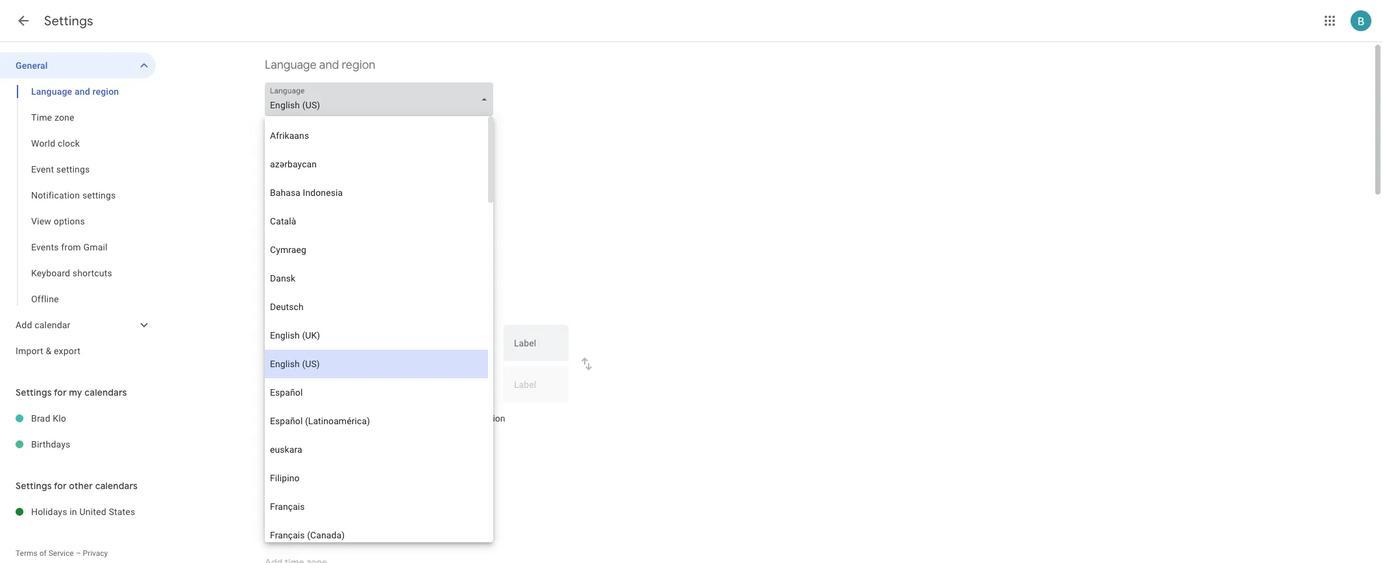 Task type: describe. For each thing, give the bounding box(es) containing it.
0 horizontal spatial time
[[360, 304, 378, 315]]

in
[[70, 507, 77, 517]]

learn
[[265, 440, 284, 449]]

english (uk)‎ option
[[265, 321, 488, 350]]

holidays in united states
[[31, 507, 135, 517]]

1 horizontal spatial time
[[390, 414, 408, 424]]

holidays
[[31, 507, 67, 517]]

holidays in united states link
[[31, 499, 156, 525]]

brad
[[31, 414, 50, 424]]

more
[[286, 440, 304, 449]]

zone inside tree
[[54, 112, 74, 123]]

zone up display
[[293, 277, 319, 292]]

for for other
[[54, 480, 67, 492]]

notification
[[31, 190, 80, 201]]

–
[[76, 549, 81, 558]]

euskara option
[[265, 436, 488, 464]]

bahasa indonesia option
[[265, 179, 488, 207]]

settings heading
[[44, 13, 93, 29]]

display secondary time zone
[[284, 304, 400, 315]]

français (canada)‎ option
[[265, 521, 488, 550]]

google
[[345, 440, 369, 449]]

terms of service link
[[16, 549, 74, 558]]

zone up works
[[410, 414, 430, 424]]

ask
[[284, 414, 300, 424]]

general
[[16, 60, 48, 71]]

0 vertical spatial my
[[69, 387, 82, 399]]

holidays in united states tree item
[[0, 499, 156, 525]]

ask to update my primary time zone to current location
[[284, 414, 505, 424]]

gmail
[[83, 242, 108, 253]]

&
[[46, 346, 52, 356]]

of
[[39, 549, 47, 558]]

settings for notification settings
[[82, 190, 116, 201]]

options
[[54, 216, 85, 227]]

0 horizontal spatial clock
[[58, 138, 80, 149]]

world inside tree
[[31, 138, 55, 149]]

region inside tree
[[93, 86, 119, 97]]

1 to from the left
[[302, 414, 310, 424]]

settings for settings for other calendars
[[16, 480, 52, 492]]

tree containing general
[[0, 53, 156, 364]]

català option
[[265, 207, 488, 236]]

view options
[[31, 216, 85, 227]]

import & export
[[16, 346, 81, 356]]

from
[[61, 242, 81, 253]]

time inside tree
[[31, 112, 52, 123]]

group containing language and region
[[0, 79, 156, 312]]

calendar
[[35, 320, 70, 330]]

settings for other calendars
[[16, 480, 138, 492]]

english (us)‎ option
[[265, 350, 488, 378]]

birthdays
[[31, 439, 70, 450]]

add
[[16, 320, 32, 330]]

Label for secondary time zone. text field
[[514, 380, 558, 399]]

language list box
[[265, 116, 488, 563]]

update
[[312, 414, 340, 424]]

0 vertical spatial language
[[265, 58, 317, 73]]

calendars for settings for my calendars
[[85, 387, 127, 399]]

shortcuts
[[73, 268, 112, 278]]

birthdays link
[[31, 432, 156, 458]]

other
[[69, 480, 93, 492]]

zone up english (uk)‎ option
[[380, 304, 400, 315]]

filipino option
[[265, 464, 488, 493]]

1 vertical spatial my
[[342, 414, 355, 424]]

service
[[48, 549, 74, 558]]

brad klo
[[31, 414, 66, 424]]

notification settings
[[31, 190, 116, 201]]

primary
[[357, 414, 388, 424]]

learn more about how google calendar works across
[[265, 440, 452, 449]]

world
[[309, 526, 331, 537]]

export
[[54, 346, 81, 356]]



Task type: locate. For each thing, give the bounding box(es) containing it.
clock up show world clock
[[299, 499, 327, 514]]

calendar
[[371, 440, 402, 449]]

2 to from the left
[[432, 414, 440, 424]]

settings up holidays
[[16, 480, 52, 492]]

0 vertical spatial for
[[54, 387, 67, 399]]

time zone up event settings
[[31, 112, 74, 123]]

united
[[79, 507, 106, 517]]

offline
[[31, 294, 59, 304]]

0 vertical spatial settings
[[44, 13, 93, 29]]

2 vertical spatial clock
[[334, 526, 355, 537]]

group
[[0, 79, 156, 312]]

language and region
[[265, 58, 375, 73], [31, 86, 119, 97]]

time up display
[[265, 277, 290, 292]]

for up klo
[[54, 387, 67, 399]]

zone up event settings
[[54, 112, 74, 123]]

cymraeg option
[[265, 236, 488, 264]]

settings for my calendars tree
[[0, 406, 156, 458]]

time right primary
[[390, 414, 408, 424]]

0 vertical spatial time zone
[[31, 112, 74, 123]]

keyboard
[[31, 268, 70, 278]]

1 horizontal spatial world
[[265, 499, 296, 514]]

français option
[[265, 493, 488, 521]]

español option
[[265, 378, 488, 407]]

0 horizontal spatial language and region
[[31, 86, 119, 97]]

show
[[284, 526, 307, 537]]

None field
[[265, 82, 499, 116]]

klo
[[53, 414, 66, 424]]

1 vertical spatial time zone
[[265, 277, 319, 292]]

settings for settings
[[44, 13, 93, 29]]

1 horizontal spatial and
[[319, 58, 339, 73]]

zone
[[54, 112, 74, 123], [293, 277, 319, 292], [380, 304, 400, 315], [410, 414, 430, 424]]

world clock up show
[[265, 499, 327, 514]]

works
[[404, 440, 425, 449]]

1 vertical spatial settings
[[82, 190, 116, 201]]

terms
[[16, 549, 37, 558]]

2 for from the top
[[54, 480, 67, 492]]

1 vertical spatial clock
[[299, 499, 327, 514]]

settings up notification settings
[[56, 164, 90, 175]]

calendars for settings for other calendars
[[95, 480, 138, 492]]

events
[[31, 242, 59, 253]]

1 horizontal spatial world clock
[[265, 499, 327, 514]]

keyboard shortcuts
[[31, 268, 112, 278]]

settings for event settings
[[56, 164, 90, 175]]

0 vertical spatial time
[[31, 112, 52, 123]]

tree
[[0, 53, 156, 364]]

and
[[319, 58, 339, 73], [75, 86, 90, 97]]

go back image
[[16, 13, 31, 29]]

world up show
[[265, 499, 296, 514]]

0 horizontal spatial and
[[75, 86, 90, 97]]

privacy link
[[83, 549, 108, 558]]

view
[[31, 216, 51, 227]]

time up english (uk)‎ option
[[360, 304, 378, 315]]

0 vertical spatial clock
[[58, 138, 80, 149]]

event settings
[[31, 164, 90, 175]]

azərbaycan option
[[265, 150, 488, 179]]

1 vertical spatial calendars
[[95, 480, 138, 492]]

settings for my calendars
[[16, 387, 127, 399]]

afrikaans option
[[265, 121, 488, 150]]

0 vertical spatial time
[[360, 304, 378, 315]]

across
[[427, 440, 450, 449]]

time up event
[[31, 112, 52, 123]]

for left other at the left bottom
[[54, 480, 67, 492]]

1 vertical spatial language
[[31, 86, 72, 97]]

secondary
[[316, 304, 358, 315]]

1 vertical spatial world
[[265, 499, 296, 514]]

location
[[473, 414, 505, 424]]

1 horizontal spatial time
[[265, 277, 290, 292]]

0 horizontal spatial world
[[31, 138, 55, 149]]

0 horizontal spatial language
[[31, 86, 72, 97]]

0 horizontal spatial to
[[302, 414, 310, 424]]

language
[[265, 58, 317, 73], [31, 86, 72, 97]]

time zone up display
[[265, 277, 319, 292]]

Label for primary time zone. text field
[[514, 339, 558, 357]]

0 vertical spatial world clock
[[31, 138, 80, 149]]

for for my
[[54, 387, 67, 399]]

1 vertical spatial time
[[390, 414, 408, 424]]

states
[[109, 507, 135, 517]]

my right 'update'
[[342, 414, 355, 424]]

1 vertical spatial world clock
[[265, 499, 327, 514]]

0 vertical spatial world
[[31, 138, 55, 149]]

terms of service – privacy
[[16, 549, 108, 558]]

settings
[[56, 164, 90, 175], [82, 190, 116, 201]]

0 vertical spatial and
[[319, 58, 339, 73]]

display
[[284, 304, 314, 315]]

2 horizontal spatial clock
[[334, 526, 355, 537]]

events from gmail
[[31, 242, 108, 253]]

about
[[306, 440, 326, 449]]

time
[[360, 304, 378, 315], [390, 414, 408, 424]]

1 horizontal spatial language
[[265, 58, 317, 73]]

0 vertical spatial calendars
[[85, 387, 127, 399]]

settings up options
[[82, 190, 116, 201]]

0 horizontal spatial region
[[93, 86, 119, 97]]

world clock inside group
[[31, 138, 80, 149]]

0 vertical spatial region
[[342, 58, 375, 73]]

general tree item
[[0, 53, 156, 79]]

1 vertical spatial region
[[93, 86, 119, 97]]

time zone
[[31, 112, 74, 123], [265, 277, 319, 292]]

add calendar
[[16, 320, 70, 330]]

region
[[342, 58, 375, 73], [93, 86, 119, 97]]

clock up event settings
[[58, 138, 80, 149]]

to right ask
[[302, 414, 310, 424]]

1 vertical spatial time
[[265, 277, 290, 292]]

show world clock
[[284, 526, 355, 537]]

to
[[302, 414, 310, 424], [432, 414, 440, 424]]

1 horizontal spatial region
[[342, 58, 375, 73]]

1 horizontal spatial clock
[[299, 499, 327, 514]]

0 horizontal spatial time zone
[[31, 112, 74, 123]]

how
[[328, 440, 343, 449]]

brad klo tree item
[[0, 406, 156, 432]]

1 vertical spatial for
[[54, 480, 67, 492]]

my up brad klo tree item
[[69, 387, 82, 399]]

1 horizontal spatial time zone
[[265, 277, 319, 292]]

my
[[69, 387, 82, 399], [342, 414, 355, 424]]

calendars up states
[[95, 480, 138, 492]]

calendars up brad klo tree item
[[85, 387, 127, 399]]

1 horizontal spatial my
[[342, 414, 355, 424]]

0 horizontal spatial my
[[69, 387, 82, 399]]

world clock up event settings
[[31, 138, 80, 149]]

time
[[31, 112, 52, 123], [265, 277, 290, 292]]

world clock
[[31, 138, 80, 149], [265, 499, 327, 514]]

current
[[442, 414, 471, 424]]

deutsch option
[[265, 293, 488, 321]]

0 vertical spatial language and region
[[265, 58, 375, 73]]

event
[[31, 164, 54, 175]]

time zone inside tree
[[31, 112, 74, 123]]

to left current at bottom left
[[432, 414, 440, 424]]

clock right world
[[334, 526, 355, 537]]

import
[[16, 346, 43, 356]]

settings right go back image
[[44, 13, 93, 29]]

1 horizontal spatial to
[[432, 414, 440, 424]]

clock
[[58, 138, 80, 149], [299, 499, 327, 514], [334, 526, 355, 537]]

settings
[[44, 13, 93, 29], [16, 387, 52, 399], [16, 480, 52, 492]]

settings up brad
[[16, 387, 52, 399]]

1 for from the top
[[54, 387, 67, 399]]

calendars
[[85, 387, 127, 399], [95, 480, 138, 492]]

1 vertical spatial language and region
[[31, 86, 119, 97]]

privacy
[[83, 549, 108, 558]]

birthdays tree item
[[0, 432, 156, 458]]

0 horizontal spatial time
[[31, 112, 52, 123]]

settings for settings for my calendars
[[16, 387, 52, 399]]

for
[[54, 387, 67, 399], [54, 480, 67, 492]]

dansk option
[[265, 264, 488, 293]]

1 horizontal spatial language and region
[[265, 58, 375, 73]]

1 vertical spatial and
[[75, 86, 90, 97]]

0 horizontal spatial world clock
[[31, 138, 80, 149]]

español (latinoamérica)‎ option
[[265, 407, 488, 436]]

world
[[31, 138, 55, 149], [265, 499, 296, 514]]

world up event
[[31, 138, 55, 149]]

2 vertical spatial settings
[[16, 480, 52, 492]]

1 vertical spatial settings
[[16, 387, 52, 399]]

0 vertical spatial settings
[[56, 164, 90, 175]]



Task type: vqa. For each thing, say whether or not it's contained in the screenshot.
second to from the right
yes



